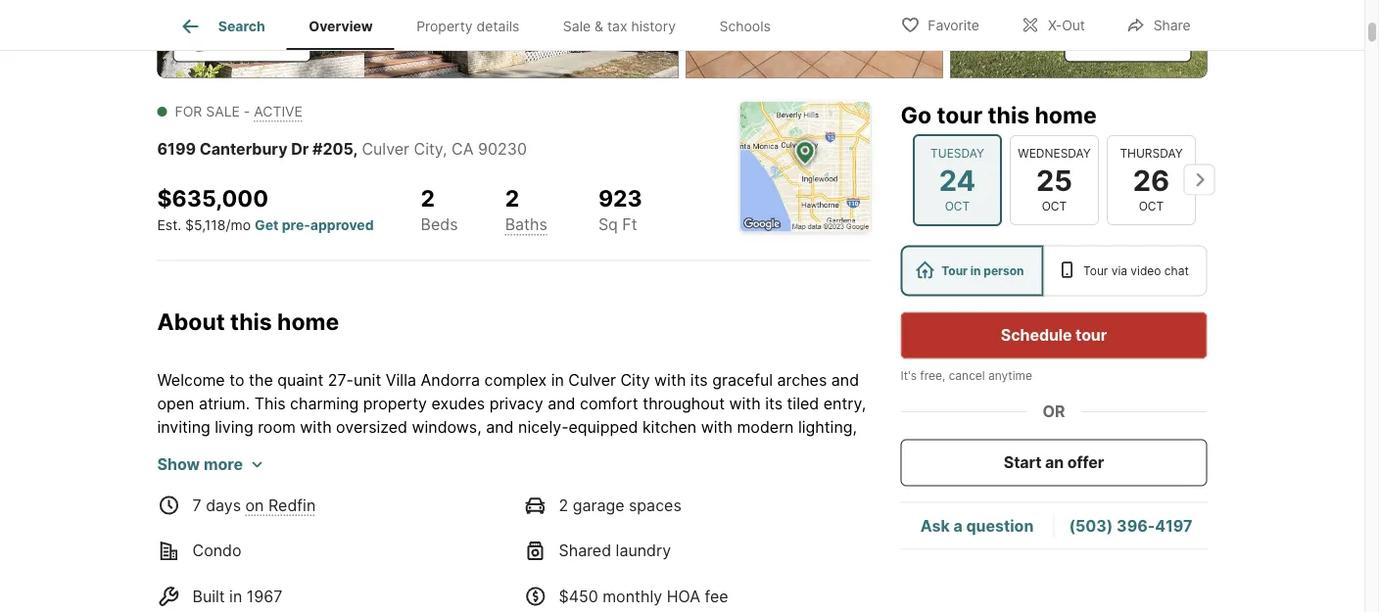 Task type: describe. For each thing, give the bounding box(es) containing it.
street
[[217, 34, 258, 50]]

on inside welcome to the quaint 27-unit villa andorra complex in culver city with its graceful arches and open atrium. this charming property exudes privacy and comfort throughout with its tiled entry, inviting living room with oversized windows, and nicely-equipped kitchen with modern lighting, refinished butcher-block counters, range, dishwasher, and refrigerator. down the hallway is a sizeable bedroom with full-length mirrored closets, tiled full bath, and primary ensuite with abundant closet space, large vanity area, and tiled bath. additional highlights and features include brand new paint throughout, convenient sxs parking by the elevator (spaces 18  &  19), secured extra storage, and easy access to the inviting outdoor pool and sundeck. positioned on a lush tree-lined street, enjoy outdoor activities at fox hills park just one block over and easy commuting to a plethora of nearby conveniences such as shopping, dining, coffee houses, and grocery stores including trader joe's and sprouts.
[[847, 535, 866, 554]]

$635,000
[[157, 185, 268, 212]]

quaint
[[278, 370, 324, 389]]

and up the (spaces
[[732, 488, 760, 507]]

schedule tour
[[1001, 326, 1107, 345]]

& inside tab
[[595, 18, 604, 35]]

space,
[[281, 488, 330, 507]]

garage
[[573, 496, 625, 515]]

approved
[[310, 217, 374, 233]]

25 photos
[[1109, 34, 1175, 50]]

conveniences
[[418, 582, 520, 601]]

about this home
[[157, 308, 339, 336]]

search link
[[179, 15, 265, 38]]

ask a question link
[[921, 516, 1034, 535]]

1 vertical spatial tiled
[[538, 464, 570, 483]]

convenient
[[431, 511, 512, 530]]

25 photos button
[[1064, 23, 1192, 62]]

1 horizontal spatial easy
[[811, 558, 846, 577]]

a left lush on the bottom left of page
[[157, 558, 166, 577]]

history
[[631, 18, 676, 35]]

fee
[[705, 587, 729, 606]]

$450
[[559, 587, 598, 606]]

bedroom
[[222, 464, 289, 483]]

1 horizontal spatial outdoor
[[562, 535, 621, 554]]

2 for 2 beds
[[421, 185, 435, 212]]

in for 1967
[[229, 587, 242, 606]]

property
[[417, 18, 473, 35]]

one
[[665, 558, 693, 577]]

and up full
[[562, 441, 589, 460]]

days
[[206, 496, 241, 515]]

25 inside the wednesday 25 oct
[[1036, 162, 1072, 197]]

with up down
[[701, 417, 733, 436]]

and right houses,
[[830, 582, 858, 601]]

sale & tax history
[[563, 18, 676, 35]]

get
[[255, 217, 279, 233]]

share button
[[1110, 4, 1208, 45]]

#205
[[313, 140, 353, 159]]

2 beds
[[421, 185, 458, 234]]

access
[[400, 535, 452, 554]]

tour via video chat option
[[1044, 245, 1208, 296]]

include
[[157, 511, 211, 530]]

4197
[[1156, 516, 1193, 535]]

search
[[218, 18, 265, 35]]

video
[[1131, 264, 1162, 278]]

tour for go
[[937, 101, 983, 129]]

and down the refrigerator.
[[644, 464, 672, 483]]

living
[[215, 417, 253, 436]]

grocery
[[157, 605, 214, 612]]

-
[[244, 103, 250, 120]]

positioned
[[765, 535, 843, 554]]

2 for 2 garage spaces
[[559, 496, 569, 515]]

the up pool
[[631, 511, 656, 530]]

a right is
[[837, 441, 846, 460]]

open
[[157, 394, 194, 413]]

x-out button
[[1004, 4, 1102, 45]]

start an offer
[[1004, 453, 1105, 472]]

18
[[787, 511, 804, 530]]

& inside welcome to the quaint 27-unit villa andorra complex in culver city with its graceful arches and open atrium. this charming property exudes privacy and comfort throughout with its tiled entry, inviting living room with oversized windows, and nicely-equipped kitchen with modern lighting, refinished butcher-block counters, range, dishwasher, and refrigerator. down the hallway is a sizeable bedroom with full-length mirrored closets, tiled full bath, and primary ensuite with abundant closet space, large vanity area, and tiled bath. additional highlights and features include brand new paint throughout, convenient sxs parking by the elevator (spaces 18  &  19), secured extra storage, and easy access to the inviting outdoor pool and sundeck. positioned on a lush tree-lined street, enjoy outdoor activities at fox hills park just one block over and easy commuting to a plethora of nearby conveniences such as shopping, dining, coffee houses, and grocery stores including trader joe's and sprouts.
[[808, 511, 818, 530]]

tuesday 24 oct
[[930, 146, 984, 213]]

redfin
[[268, 496, 316, 515]]

0 vertical spatial home
[[1035, 101, 1097, 129]]

brand
[[215, 511, 258, 530]]

privacy
[[490, 394, 544, 413]]

0 horizontal spatial home
[[277, 308, 339, 336]]

a right ask on the right
[[954, 516, 963, 535]]

enjoy
[[334, 558, 374, 577]]

show
[[157, 454, 200, 474]]

monthly
[[603, 587, 663, 606]]

2 vertical spatial to
[[244, 582, 259, 601]]

storage,
[[263, 535, 324, 554]]

ask a question
[[921, 516, 1034, 535]]

anytime
[[989, 368, 1033, 383]]

elevator
[[660, 511, 720, 530]]

laundry
[[616, 541, 671, 560]]

in inside welcome to the quaint 27-unit villa andorra complex in culver city with its graceful arches and open atrium. this charming property exudes privacy and comfort throughout with its tiled entry, inviting living room with oversized windows, and nicely-equipped kitchen with modern lighting, refinished butcher-block counters, range, dishwasher, and refrigerator. down the hallway is a sizeable bedroom with full-length mirrored closets, tiled full bath, and primary ensuite with abundant closet space, large vanity area, and tiled bath. additional highlights and features include brand new paint throughout, convenient sxs parking by the elevator (spaces 18  &  19), secured extra storage, and easy access to the inviting outdoor pool and sundeck. positioned on a lush tree-lined street, enjoy outdoor activities at fox hills park just one block over and easy commuting to a plethora of nearby conveniences such as shopping, dining, coffee houses, and grocery stores including trader joe's and sprouts.
[[551, 370, 564, 389]]

(503)
[[1069, 516, 1114, 535]]

mirrored
[[410, 464, 472, 483]]

graceful
[[713, 370, 773, 389]]

tour for tour via video chat
[[1084, 264, 1109, 278]]

tour in person
[[942, 264, 1025, 278]]

park
[[596, 558, 630, 577]]

and up dishwasher,
[[486, 417, 514, 436]]

0 horizontal spatial block
[[299, 441, 339, 460]]

down
[[685, 441, 728, 460]]

property details tab
[[395, 3, 541, 50]]

of
[[343, 582, 358, 601]]

6199 canterbury dr #205 , culver city , ca 90230
[[157, 140, 527, 159]]

pre-
[[282, 217, 310, 233]]

beds
[[421, 215, 458, 234]]

2 , from the left
[[443, 140, 447, 159]]

for sale - active
[[175, 103, 303, 120]]

the up ensuite
[[732, 441, 756, 460]]

and down conveniences
[[436, 605, 464, 612]]

shared
[[559, 541, 612, 560]]

paint
[[298, 511, 335, 530]]

ca
[[452, 140, 474, 159]]

90230
[[478, 140, 527, 159]]

question
[[967, 516, 1034, 535]]

tab list containing search
[[157, 0, 808, 50]]

it's
[[901, 368, 917, 383]]

tour in person option
[[901, 245, 1044, 296]]

canterbury
[[200, 140, 288, 159]]

dining,
[[662, 582, 712, 601]]

and up one
[[661, 535, 689, 554]]

est.
[[157, 217, 181, 233]]

oct for 26
[[1139, 199, 1164, 213]]

1 horizontal spatial inviting
[[505, 535, 558, 554]]

schools tab
[[698, 3, 793, 50]]

hallway
[[761, 441, 816, 460]]

next image
[[1184, 164, 1216, 195]]

culver inside welcome to the quaint 27-unit villa andorra complex in culver city with its graceful arches and open atrium. this charming property exudes privacy and comfort throughout with its tiled entry, inviting living room with oversized windows, and nicely-equipped kitchen with modern lighting, refinished butcher-block counters, range, dishwasher, and refrigerator. down the hallway is a sizeable bedroom with full-length mirrored closets, tiled full bath, and primary ensuite with abundant closet space, large vanity area, and tiled bath. additional highlights and features include brand new paint throughout, convenient sxs parking by the elevator (spaces 18  &  19), secured extra storage, and easy access to the inviting outdoor pool and sundeck. positioned on a lush tree-lined street, enjoy outdoor activities at fox hills park just one block over and easy commuting to a plethora of nearby conveniences such as shopping, dining, coffee houses, and grocery stores including trader joe's and sprouts.
[[569, 370, 616, 389]]

1 6199 canterbury dr #205, culver city, ca 90230 image from the left
[[157, 0, 679, 78]]

vanity
[[376, 488, 420, 507]]

abundant
[[157, 488, 228, 507]]

atrium.
[[199, 394, 250, 413]]

0 vertical spatial on
[[246, 496, 264, 515]]

large
[[335, 488, 371, 507]]

overview
[[309, 18, 373, 35]]

1967
[[247, 587, 282, 606]]



Task type: locate. For each thing, give the bounding box(es) containing it.
the up this
[[249, 370, 273, 389]]

tour right 'schedule'
[[1076, 326, 1107, 345]]

0 horizontal spatial oct
[[945, 199, 970, 213]]

with up throughout
[[655, 370, 686, 389]]

tiled down the arches
[[787, 394, 819, 413]]

1 horizontal spatial 6199 canterbury dr #205, culver city, ca 90230 image
[[686, 0, 943, 78]]

1 vertical spatial easy
[[811, 558, 846, 577]]

, right the dr
[[353, 140, 358, 159]]

with down the graceful
[[729, 394, 761, 413]]

just
[[634, 558, 661, 577]]

features
[[764, 488, 825, 507]]

0 horizontal spatial easy
[[361, 535, 396, 554]]

tour inside button
[[1076, 326, 1107, 345]]

1 vertical spatial &
[[808, 511, 818, 530]]

, left "ca"
[[443, 140, 447, 159]]

photos
[[1129, 34, 1175, 50]]

1 vertical spatial on
[[847, 535, 866, 554]]

25 down wednesday
[[1036, 162, 1072, 197]]

in right built on the bottom
[[229, 587, 242, 606]]

2 horizontal spatial 2
[[559, 496, 569, 515]]

0 vertical spatial 25
[[1109, 34, 1126, 50]]

street,
[[282, 558, 330, 577]]

in for person
[[971, 264, 981, 278]]

1 horizontal spatial ,
[[443, 140, 447, 159]]

chat
[[1165, 264, 1189, 278]]

tour up the tuesday
[[937, 101, 983, 129]]

coffee
[[716, 582, 764, 601]]

25 left photos
[[1109, 34, 1126, 50]]

in right complex
[[551, 370, 564, 389]]

1 horizontal spatial home
[[1035, 101, 1097, 129]]

list box containing tour in person
[[901, 245, 1208, 296]]

0 vertical spatial its
[[691, 370, 708, 389]]

2 horizontal spatial 6199 canterbury dr #205, culver city, ca 90230 image
[[951, 0, 1208, 78]]

2 vertical spatial tiled
[[498, 488, 530, 507]]

hills
[[561, 558, 592, 577]]

x-
[[1048, 17, 1062, 34]]

2 up beds
[[421, 185, 435, 212]]

1 vertical spatial home
[[277, 308, 339, 336]]

2 horizontal spatial in
[[971, 264, 981, 278]]

inviting
[[157, 417, 210, 436], [505, 535, 558, 554]]

(503) 396-4197 link
[[1069, 516, 1193, 535]]

2 vertical spatial in
[[229, 587, 242, 606]]

1 vertical spatial tour
[[1076, 326, 1107, 345]]

villa
[[386, 370, 416, 389]]

tiled down closets,
[[498, 488, 530, 507]]

0 vertical spatial block
[[299, 441, 339, 460]]

1 vertical spatial culver
[[569, 370, 616, 389]]

0 vertical spatial in
[[971, 264, 981, 278]]

0 vertical spatial this
[[988, 101, 1030, 129]]

0 horizontal spatial its
[[691, 370, 708, 389]]

block down sundeck.
[[697, 558, 737, 577]]

tree-
[[205, 558, 242, 577]]

with down is
[[795, 464, 827, 483]]

None button
[[913, 134, 1002, 226], [1010, 134, 1099, 225], [1107, 134, 1196, 225], [913, 134, 1002, 226], [1010, 134, 1099, 225], [1107, 134, 1196, 225]]

city
[[414, 140, 443, 159], [621, 370, 650, 389]]

modern
[[737, 417, 794, 436]]

0 vertical spatial inviting
[[157, 417, 210, 436]]

0 horizontal spatial 25
[[1036, 162, 1072, 197]]

1 horizontal spatial tiled
[[538, 464, 570, 483]]

tour left via
[[1084, 264, 1109, 278]]

by
[[609, 511, 627, 530]]

property details
[[417, 18, 520, 35]]

oct inside thursday 26 oct
[[1139, 199, 1164, 213]]

1 horizontal spatial tour
[[1076, 326, 1107, 345]]

windows,
[[412, 417, 482, 436]]

1 horizontal spatial culver
[[569, 370, 616, 389]]

joe's
[[393, 605, 432, 612]]

tour for tour in person
[[942, 264, 968, 278]]

1 vertical spatial block
[[697, 558, 737, 577]]

0 horizontal spatial 6199 canterbury dr #205, culver city, ca 90230 image
[[157, 0, 679, 78]]

1 vertical spatial this
[[230, 308, 272, 336]]

baths link
[[505, 215, 548, 234]]

1 horizontal spatial city
[[621, 370, 650, 389]]

additional
[[577, 488, 651, 507]]

1 vertical spatial outdoor
[[378, 558, 437, 577]]

sxs
[[516, 511, 545, 530]]

city left "ca"
[[414, 140, 443, 159]]

0 horizontal spatial on
[[246, 496, 264, 515]]

7
[[193, 496, 202, 515]]

oct down wednesday
[[1042, 199, 1067, 213]]

start
[[1004, 453, 1042, 472]]

1 vertical spatial inviting
[[505, 535, 558, 554]]

0 horizontal spatial tour
[[937, 101, 983, 129]]

ft
[[623, 215, 637, 234]]

oct for 25
[[1042, 199, 1067, 213]]

0 horizontal spatial in
[[229, 587, 242, 606]]

the
[[249, 370, 273, 389], [732, 441, 756, 460], [631, 511, 656, 530], [476, 535, 500, 554]]

1 vertical spatial its
[[766, 394, 783, 413]]

0 horizontal spatial outdoor
[[378, 558, 437, 577]]

outdoor
[[562, 535, 621, 554], [378, 558, 437, 577]]

oct inside tuesday 24 oct
[[945, 199, 970, 213]]

its up "modern" at the bottom of the page
[[766, 394, 783, 413]]

and up convenient
[[466, 488, 494, 507]]

dishwasher,
[[469, 441, 557, 460]]

pool
[[625, 535, 657, 554]]

this up wednesday
[[988, 101, 1030, 129]]

tiled
[[787, 394, 819, 413], [538, 464, 570, 483], [498, 488, 530, 507]]

bath,
[[602, 464, 640, 483]]

1 horizontal spatial block
[[697, 558, 737, 577]]

overview tab
[[287, 3, 395, 50]]

with up space,
[[293, 464, 325, 483]]

2 inside 2 baths
[[505, 185, 519, 212]]

1 tour from the left
[[942, 264, 968, 278]]

2 horizontal spatial tiled
[[787, 394, 819, 413]]

in
[[971, 264, 981, 278], [551, 370, 564, 389], [229, 587, 242, 606]]

city up comfort at left
[[621, 370, 650, 389]]

(spaces
[[724, 511, 783, 530]]

1 horizontal spatial &
[[808, 511, 818, 530]]

3 6199 canterbury dr #205, culver city, ca 90230 image from the left
[[951, 0, 1208, 78]]

0 vertical spatial easy
[[361, 535, 396, 554]]

2 inside 2 beds
[[421, 185, 435, 212]]

to up the stores
[[244, 582, 259, 601]]

tab list
[[157, 0, 808, 50]]

built
[[193, 587, 225, 606]]

inviting down open
[[157, 417, 210, 436]]

2
[[421, 185, 435, 212], [505, 185, 519, 212], [559, 496, 569, 515]]

nicely-
[[518, 417, 569, 436]]

0 vertical spatial &
[[595, 18, 604, 35]]

2 6199 canterbury dr #205, culver city, ca 90230 image from the left
[[686, 0, 943, 78]]

on
[[246, 496, 264, 515], [847, 535, 866, 554]]

fox
[[531, 558, 557, 577]]

1 vertical spatial city
[[621, 370, 650, 389]]

1 , from the left
[[353, 140, 358, 159]]

0 horizontal spatial this
[[230, 308, 272, 336]]

0 horizontal spatial city
[[414, 140, 443, 159]]

1 horizontal spatial its
[[766, 394, 783, 413]]

25 inside 'button'
[[1109, 34, 1126, 50]]

to up atrium.
[[229, 370, 244, 389]]

1 vertical spatial 25
[[1036, 162, 1072, 197]]

city inside welcome to the quaint 27-unit villa andorra complex in culver city with its graceful arches and open atrium. this charming property exudes privacy and comfort throughout with its tiled entry, inviting living room with oversized windows, and nicely-equipped kitchen with modern lighting, refinished butcher-block counters, range, dishwasher, and refrigerator. down the hallway is a sizeable bedroom with full-length mirrored closets, tiled full bath, and primary ensuite with abundant closet space, large vanity area, and tiled bath. additional highlights and features include brand new paint throughout, convenient sxs parking by the elevator (spaces 18  &  19), secured extra storage, and easy access to the inviting outdoor pool and sundeck. positioned on a lush tree-lined street, enjoy outdoor activities at fox hills park just one block over and easy commuting to a plethora of nearby conveniences such as shopping, dining, coffee houses, and grocery stores including trader joe's and sprouts.
[[621, 370, 650, 389]]

sundeck.
[[693, 535, 760, 554]]

or
[[1043, 402, 1066, 421]]

map entry image
[[740, 101, 871, 232]]

its up throughout
[[691, 370, 708, 389]]

1 horizontal spatial this
[[988, 101, 1030, 129]]

1 horizontal spatial 25
[[1109, 34, 1126, 50]]

it's free, cancel anytime
[[901, 368, 1033, 383]]

get pre-approved link
[[255, 217, 374, 233]]

and up houses,
[[779, 558, 806, 577]]

a
[[837, 441, 846, 460], [954, 516, 963, 535], [157, 558, 166, 577], [264, 582, 273, 601]]

home
[[1035, 101, 1097, 129], [277, 308, 339, 336]]

2 tour from the left
[[1084, 264, 1109, 278]]

to down convenient
[[457, 535, 471, 554]]

inviting down 'sxs' at left bottom
[[505, 535, 558, 554]]

27-
[[328, 370, 354, 389]]

&
[[595, 18, 604, 35], [808, 511, 818, 530]]

tour for schedule
[[1076, 326, 1107, 345]]

2 oct from the left
[[1042, 199, 1067, 213]]

room
[[258, 417, 296, 436]]

2 up baths
[[505, 185, 519, 212]]

in left person
[[971, 264, 981, 278]]

oct down 26 in the right top of the page
[[1139, 199, 1164, 213]]

easy down throughout, at the left bottom
[[361, 535, 396, 554]]

the up activities
[[476, 535, 500, 554]]

2 for 2 baths
[[505, 185, 519, 212]]

show more button
[[157, 452, 263, 476]]

0 vertical spatial tour
[[937, 101, 983, 129]]

6199 canterbury dr #205, culver city, ca 90230 image
[[157, 0, 679, 78], [686, 0, 943, 78], [951, 0, 1208, 78]]

plethora
[[277, 582, 339, 601]]

oct inside the wednesday 25 oct
[[1042, 199, 1067, 213]]

this right about
[[230, 308, 272, 336]]

lighting,
[[799, 417, 857, 436]]

primary
[[676, 464, 733, 483]]

this
[[988, 101, 1030, 129], [230, 308, 272, 336]]

hoa
[[667, 587, 701, 606]]

& left the tax at left
[[595, 18, 604, 35]]

oct down 24
[[945, 199, 970, 213]]

a down lined
[[264, 582, 273, 601]]

0 vertical spatial outdoor
[[562, 535, 621, 554]]

full
[[575, 464, 597, 483]]

sale
[[563, 18, 591, 35]]

tiled up "bath."
[[538, 464, 570, 483]]

tour left person
[[942, 264, 968, 278]]

easy down positioned
[[811, 558, 846, 577]]

thursday
[[1120, 146, 1183, 160]]

0 horizontal spatial &
[[595, 18, 604, 35]]

butcher-
[[235, 441, 299, 460]]

free,
[[920, 368, 946, 383]]

0 horizontal spatial tiled
[[498, 488, 530, 507]]

street view
[[217, 34, 294, 50]]

0 vertical spatial city
[[414, 140, 443, 159]]

highlights
[[656, 488, 727, 507]]

more
[[204, 454, 243, 474]]

2 horizontal spatial oct
[[1139, 199, 1164, 213]]

1 vertical spatial in
[[551, 370, 564, 389]]

2 garage spaces
[[559, 496, 682, 515]]

0 horizontal spatial 2
[[421, 185, 435, 212]]

home up quaint
[[277, 308, 339, 336]]

oct for 24
[[945, 199, 970, 213]]

wednesday
[[1018, 146, 1091, 160]]

and up enjoy
[[329, 535, 357, 554]]

0 vertical spatial to
[[229, 370, 244, 389]]

$5,118
[[185, 217, 226, 233]]

0 horizontal spatial tour
[[942, 264, 968, 278]]

0 horizontal spatial inviting
[[157, 417, 210, 436]]

new
[[263, 511, 294, 530]]

1 horizontal spatial in
[[551, 370, 564, 389]]

1 horizontal spatial oct
[[1042, 199, 1067, 213]]

3 oct from the left
[[1139, 199, 1164, 213]]

and up entry,
[[832, 370, 859, 389]]

0 horizontal spatial culver
[[362, 140, 410, 159]]

offer
[[1068, 453, 1105, 472]]

outdoor down access at the left of page
[[378, 558, 437, 577]]

culver up comfort at left
[[569, 370, 616, 389]]

sale & tax history tab
[[541, 3, 698, 50]]

0 vertical spatial culver
[[362, 140, 410, 159]]

in inside option
[[971, 264, 981, 278]]

home up wednesday
[[1035, 101, 1097, 129]]

activities
[[441, 558, 507, 577]]

2 left garage
[[559, 496, 569, 515]]

1 horizontal spatial on
[[847, 535, 866, 554]]

list box
[[901, 245, 1208, 296]]

culver right #205
[[362, 140, 410, 159]]

at
[[512, 558, 526, 577]]

7 days on redfin
[[193, 496, 316, 515]]

outdoor down parking
[[562, 535, 621, 554]]

25
[[1109, 34, 1126, 50], [1036, 162, 1072, 197]]

and up "nicely-"
[[548, 394, 576, 413]]

1 oct from the left
[[945, 199, 970, 213]]

923
[[599, 185, 643, 212]]

0 horizontal spatial ,
[[353, 140, 358, 159]]

andorra
[[421, 370, 480, 389]]

block up full-
[[299, 441, 339, 460]]

with down charming
[[300, 417, 332, 436]]

0 vertical spatial tiled
[[787, 394, 819, 413]]

1 horizontal spatial 2
[[505, 185, 519, 212]]

1 vertical spatial to
[[457, 535, 471, 554]]

and
[[832, 370, 859, 389], [548, 394, 576, 413], [486, 417, 514, 436], [562, 441, 589, 460], [644, 464, 672, 483], [466, 488, 494, 507], [732, 488, 760, 507], [329, 535, 357, 554], [661, 535, 689, 554], [779, 558, 806, 577], [830, 582, 858, 601], [436, 605, 464, 612]]

1 horizontal spatial tour
[[1084, 264, 1109, 278]]

refinished
[[157, 441, 231, 460]]

& right '18'
[[808, 511, 818, 530]]



Task type: vqa. For each thing, say whether or not it's contained in the screenshot.
the rightmost tiled
yes



